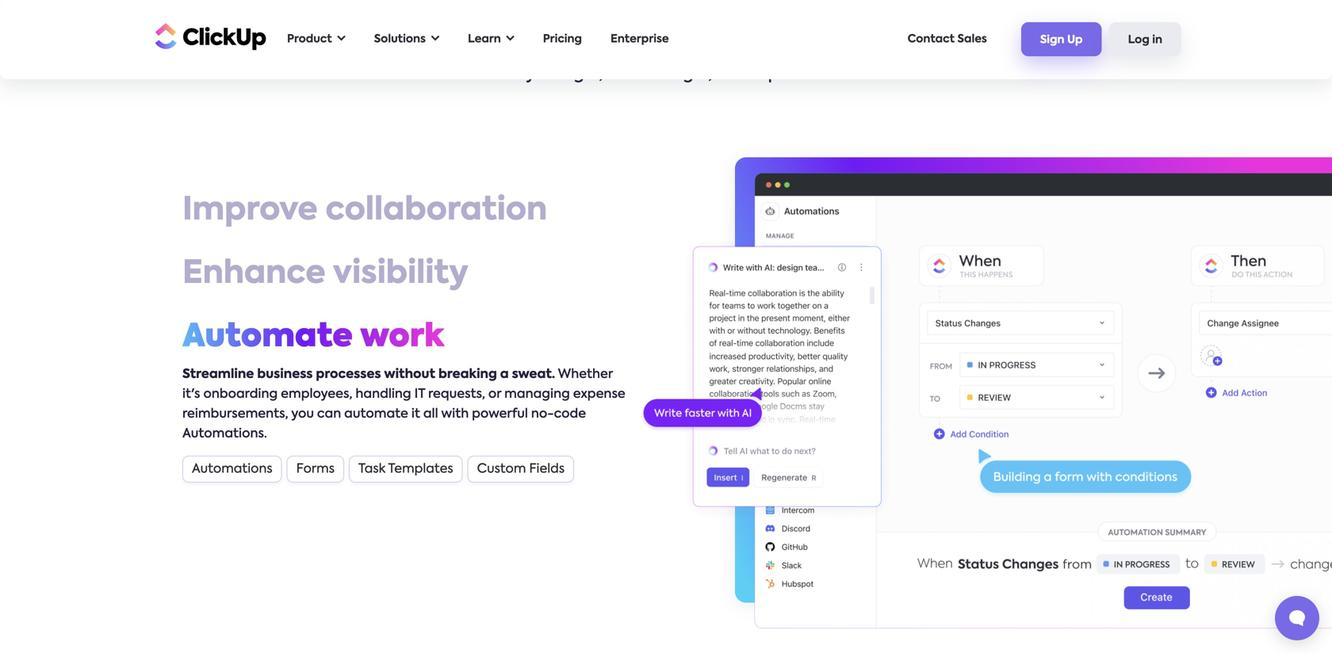 Task type: locate. For each thing, give the bounding box(es) containing it.
1 horizontal spatial it,
[[698, 67, 713, 82]]

work
[[796, 43, 835, 59], [360, 322, 445, 354]]

1 horizontal spatial streamline
[[707, 43, 792, 59]]

1 it, from the left
[[589, 67, 603, 82]]

solutions
[[374, 34, 426, 45]]

1 horizontal spatial work
[[796, 43, 835, 59]]

contact sales link
[[900, 23, 996, 56]]

it, left and at the top
[[589, 67, 603, 82]]

work up without
[[360, 322, 445, 354]]

0 horizontal spatial it,
[[589, 67, 603, 82]]

in inside 'link'
[[1153, 35, 1163, 46]]

contact
[[908, 34, 955, 45]]

onboarding
[[203, 388, 278, 401]]

it, right seeing at the top
[[698, 67, 713, 82]]

0 vertical spatial streamline
[[707, 43, 792, 59]]

work inside supercharge productivity. streamline work by doing it, and seeing it, in one place.
[[796, 43, 835, 59]]

1 vertical spatial streamline
[[182, 368, 254, 381]]

1 horizontal spatial in
[[1153, 35, 1163, 46]]

fields
[[529, 463, 565, 476]]

templates
[[388, 463, 454, 476]]

1 vertical spatial work
[[360, 322, 445, 354]]

product
[[287, 34, 332, 45]]

1 vertical spatial in
[[717, 67, 731, 82]]

automate work
[[182, 322, 445, 354]]

up
[[1068, 35, 1083, 46]]

visibility
[[333, 259, 469, 290]]

in left one
[[717, 67, 731, 82]]

or
[[489, 388, 502, 401]]

it's
[[182, 388, 200, 401]]

supercharge
[[498, 43, 599, 59]]

task
[[359, 463, 386, 476]]

it
[[412, 408, 420, 421]]

sign up
[[1041, 35, 1083, 46]]

streamline inside supercharge productivity. streamline work by doing it, and seeing it, in one place.
[[707, 43, 792, 59]]

in right log
[[1153, 35, 1163, 46]]

automations
[[192, 463, 273, 476]]

0 vertical spatial in
[[1153, 35, 1163, 46]]

enhance
[[182, 259, 326, 290]]

sales
[[958, 34, 988, 45]]

one
[[735, 67, 765, 82]]

with
[[442, 408, 469, 421]]

0 horizontal spatial work
[[360, 322, 445, 354]]

improve
[[182, 195, 318, 227]]

productivity.
[[603, 43, 703, 59]]

sweat.
[[512, 368, 555, 381]]

whether
[[558, 368, 613, 381]]

streamline up onboarding
[[182, 368, 254, 381]]

pricing
[[543, 34, 582, 45]]

expense
[[573, 388, 626, 401]]

requests,
[[428, 388, 485, 401]]

0 vertical spatial work
[[796, 43, 835, 59]]

breaking
[[439, 368, 497, 381]]

clickup image
[[151, 21, 267, 51]]

solutions button
[[366, 23, 447, 56]]

it,
[[589, 67, 603, 82], [698, 67, 713, 82]]

learn
[[468, 34, 501, 45]]

in
[[1153, 35, 1163, 46], [717, 67, 731, 82]]

streamline up one
[[707, 43, 792, 59]]

streamline business processes without breaking a sweat.
[[182, 368, 555, 381]]

automations.
[[182, 428, 267, 441]]

doing
[[539, 67, 585, 82]]

streamline
[[707, 43, 792, 59], [182, 368, 254, 381]]

work up place.
[[796, 43, 835, 59]]

0 horizontal spatial in
[[717, 67, 731, 82]]



Task type: vqa. For each thing, say whether or not it's contained in the screenshot.
Streamline
yes



Task type: describe. For each thing, give the bounding box(es) containing it.
in inside supercharge productivity. streamline work by doing it, and seeing it, in one place.
[[717, 67, 731, 82]]

can
[[317, 408, 341, 421]]

2 it, from the left
[[698, 67, 713, 82]]

custom
[[477, 463, 526, 476]]

processes
[[316, 368, 381, 381]]

automate
[[182, 322, 353, 354]]

seeing
[[642, 67, 694, 82]]

contact sales
[[908, 34, 988, 45]]

managing
[[505, 388, 570, 401]]

log
[[1129, 35, 1150, 46]]

enterprise link
[[603, 23, 677, 56]]

business
[[257, 368, 313, 381]]

handling
[[356, 388, 411, 401]]

learn button
[[460, 23, 523, 56]]

0 horizontal spatial streamline
[[182, 368, 254, 381]]

task templates
[[359, 463, 454, 476]]

pricing link
[[535, 23, 590, 56]]

it
[[415, 388, 425, 401]]

improve collaboration
[[182, 195, 548, 227]]

powerful
[[472, 408, 528, 421]]

all
[[424, 408, 438, 421]]

no-
[[531, 408, 554, 421]]

log in
[[1129, 35, 1163, 46]]

place.
[[769, 67, 817, 82]]

sign
[[1041, 35, 1065, 46]]

sign up button
[[1022, 22, 1102, 56]]

log in link
[[1110, 22, 1182, 56]]

collaboration
[[326, 195, 548, 227]]

whether it's onboarding employees, handling it requests, or managing expense reimbursements, you can automate it all with powerful no-code automations.
[[182, 368, 626, 441]]

a
[[500, 368, 509, 381]]

without
[[384, 368, 436, 381]]

product button
[[279, 23, 354, 56]]

you
[[291, 408, 314, 421]]

code
[[554, 408, 586, 421]]

enterprise
[[611, 34, 669, 45]]

supercharge productivity. streamline work by doing it, and seeing it, in one place.
[[498, 43, 835, 82]]

by
[[516, 67, 535, 82]]

custom fields
[[477, 463, 565, 476]]

streamline workflows image
[[754, 173, 1333, 629]]

enhance visibility
[[182, 259, 469, 290]]

reimbursements,
[[182, 408, 288, 421]]

employees,
[[281, 388, 353, 401]]

and
[[607, 67, 639, 82]]

automate
[[344, 408, 408, 421]]

forms
[[296, 463, 335, 476]]



